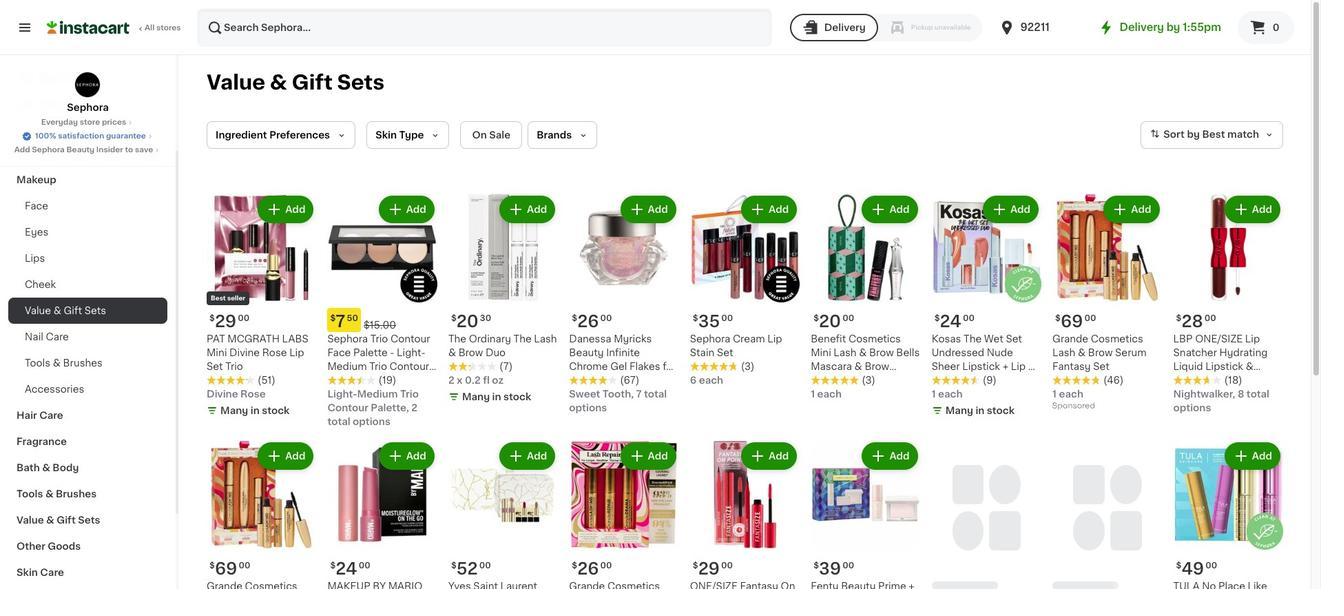 Task type: locate. For each thing, give the bounding box(es) containing it.
0 vertical spatial duo
[[486, 348, 506, 358]]

1 horizontal spatial many
[[462, 392, 490, 402]]

by inside field
[[1187, 130, 1200, 139]]

options down palette,
[[353, 417, 391, 427]]

cosmetics inside 'grande cosmetics lash & brow serum fantasy set'
[[1091, 334, 1143, 344]]

0 vertical spatial value & gift sets link
[[8, 298, 167, 324]]

in
[[492, 392, 501, 402], [251, 406, 260, 416], [976, 406, 985, 416]]

mini inside pat mcgrath labs mini divine rose lip set trio
[[207, 348, 227, 358]]

(51)
[[258, 376, 275, 385]]

-
[[390, 348, 394, 358], [631, 376, 636, 385], [1226, 376, 1231, 385], [599, 390, 604, 399], [1233, 390, 1238, 399]]

set inside 'grande cosmetics lash & brow serum fantasy set'
[[1093, 362, 1110, 372]]

skin down other
[[17, 568, 38, 577]]

$ 26 00
[[572, 314, 612, 330], [572, 561, 612, 577]]

& inside lbp one/size lip snatcher hydrating liquid lipstick & gloss duo - nightwalker - shimmering rich brown
[[1246, 362, 1254, 372]]

medium inside $ 7 50 $15.00 sephora trio contour face palette - light- medium trio contour palette
[[328, 362, 367, 372]]

options down tooth
[[569, 403, 607, 413]]

(3) inside product 'group'
[[741, 362, 755, 372]]

0 horizontal spatial in
[[251, 406, 260, 416]]

many in stock down 'divine rose'
[[220, 406, 290, 416]]

1 horizontal spatial 24
[[940, 314, 962, 330]]

the inside 'kosas the wet set undressed nude sheer lipstick + lip oil set'
[[964, 334, 982, 344]]

1 horizontal spatial the
[[514, 334, 532, 344]]

1 vertical spatial medium
[[357, 390, 398, 399]]

care right nail
[[46, 332, 69, 342]]

2 cosmetics from the left
[[1091, 334, 1143, 344]]

face inside $ 7 50 $15.00 sephora trio contour face palette - light- medium trio contour palette
[[328, 348, 351, 358]]

0 horizontal spatial skin
[[17, 568, 38, 577]]

1 vertical spatial value & gift sets link
[[8, 507, 167, 533]]

many down the sheer
[[946, 406, 973, 416]]

1 vertical spatial care
[[39, 411, 63, 420]]

20 for $ 20 00
[[819, 314, 841, 330]]

bath
[[17, 463, 40, 473]]

2 horizontal spatial face
[[606, 376, 629, 385]]

lip inside 'kosas the wet set undressed nude sheer lipstick + lip oil set'
[[1011, 362, 1026, 372]]

1 horizontal spatial total
[[644, 390, 667, 399]]

1 horizontal spatial light-
[[397, 348, 426, 358]]

0 vertical spatial 69
[[1061, 314, 1083, 330]]

lash down grande
[[1053, 348, 1076, 358]]

3 the from the left
[[964, 334, 982, 344]]

100% satisfaction guarantee button
[[21, 128, 154, 142]]

1 down the sheer
[[932, 390, 936, 399]]

1 horizontal spatial mini
[[811, 348, 831, 358]]

1 horizontal spatial eyes
[[569, 376, 593, 385]]

(3) for 35
[[741, 362, 755, 372]]

prices
[[102, 118, 126, 126]]

$7.50 original price: $15.00 element
[[328, 308, 437, 332]]

2 horizontal spatial stock
[[987, 406, 1015, 416]]

value & gift sets up goods
[[17, 515, 100, 525]]

$ 69 00
[[1055, 314, 1096, 330], [209, 561, 250, 577]]

tools & brushes
[[25, 358, 103, 368], [17, 489, 97, 499]]

1 vertical spatial 69
[[215, 561, 237, 577]]

0 horizontal spatial 20
[[457, 314, 479, 330]]

tools down nail
[[25, 358, 50, 368]]

skin left type at top
[[376, 130, 397, 140]]

palette
[[353, 348, 388, 358], [328, 376, 362, 385]]

& inside danessa myricks beauty infinite chrome gel flakes for eyes & face - sweet tooth - platinum with baby pink
[[595, 376, 603, 385]]

value down mascara
[[843, 376, 869, 385]]

1:55pm
[[1183, 22, 1221, 32]]

face
[[25, 201, 48, 211], [328, 348, 351, 358], [606, 376, 629, 385]]

& down chrome
[[595, 376, 603, 385]]

lipstick inside 'kosas the wet set undressed nude sheer lipstick + lip oil set'
[[963, 362, 1000, 372]]

face inside "link"
[[25, 201, 48, 211]]

value & gift sets up preferences
[[207, 72, 385, 92]]

2 horizontal spatial the
[[964, 334, 982, 344]]

0 horizontal spatial 1
[[811, 390, 815, 399]]

1 vertical spatial value & gift sets
[[25, 306, 106, 316]]

1 each for 24
[[932, 390, 963, 399]]

many down 'divine rose'
[[220, 406, 248, 416]]

0 horizontal spatial $ 29 00
[[209, 314, 250, 330]]

to
[[125, 146, 133, 154]]

in for 29
[[251, 406, 260, 416]]

light- down $ 7 50 $15.00 sephora trio contour face palette - light- medium trio contour palette
[[328, 390, 357, 399]]

body
[[53, 463, 79, 473]]

sweet inside danessa myricks beauty infinite chrome gel flakes for eyes & face - sweet tooth - platinum with baby pink
[[638, 376, 668, 385]]

52
[[457, 561, 478, 577]]

sephora logo image
[[75, 72, 101, 98]]

the down $ 20 30
[[448, 334, 466, 344]]

cosmetics inside the benefit cosmetics mini lash & brow bells mascara & brow setter value set
[[849, 334, 901, 344]]

1 vertical spatial skin
[[17, 568, 38, 577]]

care down other goods
[[40, 568, 64, 577]]

- up platinum
[[631, 376, 636, 385]]

sets up skin type
[[337, 72, 385, 92]]

setter
[[811, 376, 841, 385]]

stock down '(51)'
[[262, 406, 290, 416]]

0 horizontal spatial best
[[211, 295, 226, 301]]

$ 7 50 $15.00 sephora trio contour face palette - light- medium trio contour palette
[[328, 314, 430, 385]]

0 vertical spatial light-
[[397, 348, 426, 358]]

1 vertical spatial duo
[[1204, 376, 1224, 385]]

2 horizontal spatial 1
[[1053, 390, 1057, 399]]

0 vertical spatial tools & brushes link
[[8, 350, 167, 376]]

00 inside $ 20 00
[[843, 314, 854, 323]]

ready
[[87, 149, 119, 158]]

0 horizontal spatial face
[[25, 201, 48, 211]]

set right setter
[[872, 376, 888, 385]]

1 horizontal spatial beauty
[[121, 149, 157, 158]]

brow down the ordinary
[[459, 348, 483, 358]]

1 lipstick from the left
[[963, 362, 1000, 372]]

2 vertical spatial sets
[[78, 515, 100, 525]]

1 each down setter
[[811, 390, 842, 399]]

on sale
[[472, 130, 511, 140]]

1 horizontal spatial cosmetics
[[1091, 334, 1143, 344]]

0 horizontal spatial beauty
[[66, 146, 95, 154]]

product group containing 35
[[690, 193, 800, 387]]

7 left the 50
[[336, 314, 346, 330]]

0 horizontal spatial lash
[[534, 334, 557, 344]]

2 1 from the left
[[1053, 390, 1057, 399]]

rose
[[262, 348, 287, 358], [240, 390, 266, 399]]

0 horizontal spatial cosmetics
[[849, 334, 901, 344]]

0 vertical spatial 2
[[448, 376, 454, 385]]

cosmetics up the bells
[[849, 334, 901, 344]]

1 1 from the left
[[811, 390, 815, 399]]

trio up palette,
[[400, 390, 419, 399]]

lbp one/size lip snatcher hydrating liquid lipstick & gloss duo - nightwalker - shimmering rich brown
[[1174, 334, 1268, 427]]

set down the sheer
[[932, 376, 948, 385]]

1 vertical spatial 24
[[336, 561, 357, 577]]

- up nightwalker, 8 total options
[[1226, 376, 1231, 385]]

1 vertical spatial divine
[[207, 390, 238, 399]]

3 1 from the left
[[932, 390, 936, 399]]

by for delivery
[[1167, 22, 1180, 32]]

3 1 each from the left
[[932, 390, 963, 399]]

danessa
[[569, 334, 611, 344]]

set inside sephora cream lip stain set
[[717, 348, 733, 358]]

stock down '(9)'
[[987, 406, 1015, 416]]

medium down the 50
[[328, 362, 367, 372]]

face down the 50
[[328, 348, 351, 358]]

0.2
[[465, 376, 481, 385]]

0 vertical spatial medium
[[328, 362, 367, 372]]

1 horizontal spatial duo
[[1204, 376, 1224, 385]]

1 vertical spatial eyes
[[569, 376, 593, 385]]

light- down $7.50 original price: $15.00 element
[[397, 348, 426, 358]]

many in stock for 29
[[220, 406, 290, 416]]

1 vertical spatial $ 26 00
[[572, 561, 612, 577]]

eyes up tooth
[[569, 376, 593, 385]]

infinite
[[606, 348, 640, 358]]

myricks
[[614, 334, 652, 344]]

divine down pat mcgrath labs mini divine rose lip set trio
[[207, 390, 238, 399]]

1 horizontal spatial (3)
[[862, 376, 876, 385]]

2
[[448, 376, 454, 385], [411, 403, 418, 413]]

1 tools & brushes link from the top
[[8, 350, 167, 376]]

- up '(19)'
[[390, 348, 394, 358]]

tools & brushes link up accessories in the left bottom of the page
[[8, 350, 167, 376]]

0 vertical spatial best
[[1202, 130, 1225, 139]]

1 vertical spatial by
[[1187, 130, 1200, 139]]

gift
[[292, 72, 333, 92], [64, 306, 82, 316], [57, 515, 76, 525]]

divine down mcgrath
[[229, 348, 260, 358]]

ingredient preferences button
[[207, 121, 356, 149]]

tools & brushes link down body
[[8, 481, 167, 507]]

1 vertical spatial 7
[[636, 390, 642, 399]]

in for 20
[[492, 392, 501, 402]]

tools down bath
[[17, 489, 43, 499]]

(3) down sephora cream lip stain set
[[741, 362, 755, 372]]

on sale button
[[460, 121, 522, 149]]

1 vertical spatial brushes
[[56, 489, 97, 499]]

lip right cream
[[768, 334, 782, 344]]

None search field
[[197, 8, 772, 47]]

each down setter
[[817, 390, 842, 399]]

care right hair
[[39, 411, 63, 420]]

7 inside sweet tooth, 7 total options
[[636, 390, 642, 399]]

0 horizontal spatial light-
[[328, 390, 357, 399]]

& down hydrating
[[1246, 362, 1254, 372]]

divine
[[229, 348, 260, 358], [207, 390, 238, 399]]

1 down setter
[[811, 390, 815, 399]]

care for nail care
[[46, 332, 69, 342]]

face up the tooth,
[[606, 376, 629, 385]]

many in stock
[[462, 392, 531, 402], [220, 406, 290, 416], [946, 406, 1015, 416]]

hydrating
[[1220, 348, 1268, 358]]

product group containing 49
[[1174, 440, 1283, 589]]

set inside the benefit cosmetics mini lash & brow bells mascara & brow setter value set
[[872, 376, 888, 385]]

all stores
[[145, 24, 181, 32]]

brands button
[[528, 121, 597, 149]]

1 vertical spatial (3)
[[862, 376, 876, 385]]

product group containing 7
[[328, 193, 437, 429]]

hair care link
[[8, 402, 167, 428]]

1 vertical spatial 26
[[577, 561, 599, 577]]

care for skin care
[[40, 568, 64, 577]]

gift up preferences
[[292, 72, 333, 92]]

many down 2 x 0.2 fl oz
[[462, 392, 490, 402]]

beauty inside danessa myricks beauty infinite chrome gel flakes for eyes & face - sweet tooth - platinum with baby pink
[[569, 348, 604, 358]]

$ inside $ 7 50 $15.00 sephora trio contour face palette - light- medium trio contour palette
[[330, 314, 336, 323]]

many in stock down oz
[[462, 392, 531, 402]]

1 horizontal spatial 2
[[448, 376, 454, 385]]

serum
[[1115, 348, 1147, 358]]

lbp
[[1174, 334, 1193, 344]]

hair
[[17, 411, 37, 420]]

(46)
[[1104, 376, 1124, 385]]

instacart logo image
[[47, 19, 130, 36]]

2 vertical spatial gift
[[57, 515, 76, 525]]

2 vertical spatial face
[[606, 376, 629, 385]]

0 horizontal spatial eyes
[[25, 227, 49, 237]]

7
[[336, 314, 346, 330], [636, 390, 642, 399]]

(7)
[[499, 362, 513, 372]]

light-medium trio contour palette, 2 total options
[[328, 390, 419, 427]]

1 vertical spatial face
[[328, 348, 351, 358]]

product group
[[207, 193, 317, 421], [328, 193, 437, 429], [448, 193, 558, 407], [569, 193, 679, 415], [690, 193, 800, 387], [811, 193, 921, 401], [932, 193, 1042, 421], [1053, 193, 1163, 414], [1174, 193, 1283, 427], [207, 440, 317, 589], [328, 440, 437, 589], [448, 440, 558, 589], [569, 440, 679, 589], [690, 440, 800, 589], [811, 440, 921, 589], [932, 440, 1042, 589], [1053, 440, 1163, 589], [1174, 440, 1283, 589]]

0 horizontal spatial the
[[448, 334, 466, 344]]

0 vertical spatial rose
[[262, 348, 287, 358]]

sephora inside sephora cream lip stain set
[[690, 334, 731, 344]]

divine rose
[[207, 390, 266, 399]]

rose down '(51)'
[[240, 390, 266, 399]]

mascara
[[811, 362, 852, 372]]

1 cosmetics from the left
[[849, 334, 901, 344]]

0 vertical spatial eyes
[[25, 227, 49, 237]]

1 for 24
[[932, 390, 936, 399]]

total inside nightwalker, 8 total options
[[1247, 390, 1270, 399]]

contour up '(19)'
[[390, 362, 429, 372]]

liquid
[[1174, 362, 1203, 372]]

1 horizontal spatial $ 69 00
[[1055, 314, 1096, 330]]

delivery inside button
[[824, 23, 866, 32]]

accessories
[[25, 384, 84, 394]]

1 each down the sheer
[[932, 390, 963, 399]]

lip down labs
[[289, 348, 304, 358]]

sale
[[489, 130, 511, 140]]

in down '(9)'
[[976, 406, 985, 416]]

$ inside $ 39 00
[[814, 561, 819, 570]]

29
[[215, 314, 236, 330], [698, 561, 720, 577]]

insider
[[96, 146, 123, 154]]

each inside product 'group'
[[699, 376, 723, 385]]

1 horizontal spatial 1 each
[[932, 390, 963, 399]]

seller
[[227, 295, 245, 301]]

lip right + at right bottom
[[1011, 362, 1026, 372]]

& up accessories in the left bottom of the page
[[53, 358, 61, 368]]

0 vertical spatial sweet
[[638, 376, 668, 385]]

lipstick up "(18)"
[[1206, 362, 1244, 372]]

20 for $ 20 30
[[457, 314, 479, 330]]

sephora cream lip stain set
[[690, 334, 782, 358]]

1 20 from the left
[[819, 314, 841, 330]]

lip inside lbp one/size lip snatcher hydrating liquid lipstick & gloss duo - nightwalker - shimmering rich brown
[[1245, 334, 1260, 344]]

2 inside light-medium trio contour palette, 2 total options
[[411, 403, 418, 413]]

00 inside $ 39 00
[[843, 561, 854, 570]]

0 vertical spatial sets
[[337, 72, 385, 92]]

best inside field
[[1202, 130, 1225, 139]]

eyes inside eyes link
[[25, 227, 49, 237]]

holiday
[[17, 149, 55, 158]]

in down oz
[[492, 392, 501, 402]]

best left seller
[[211, 295, 226, 301]]

medium inside light-medium trio contour palette, 2 total options
[[357, 390, 398, 399]]

cosmetics for 20
[[849, 334, 901, 344]]

2 20 from the left
[[457, 314, 479, 330]]

lash left danessa
[[534, 334, 557, 344]]

0 horizontal spatial by
[[1167, 22, 1180, 32]]

value & gift sets up nail care
[[25, 306, 106, 316]]

each for 69
[[1059, 390, 1084, 399]]

skin type button
[[367, 121, 449, 149]]

& up fantasy
[[1078, 348, 1086, 358]]

1 mini from the left
[[207, 348, 227, 358]]

tools & brushes up accessories in the left bottom of the page
[[25, 358, 103, 368]]

sort
[[1164, 130, 1185, 139]]

00 inside $ 49 00
[[1206, 561, 1218, 570]]

1 up sponsored badge 'image'
[[1053, 390, 1057, 399]]

lash inside the benefit cosmetics mini lash & brow bells mascara & brow setter value set
[[834, 348, 857, 358]]

92211
[[1021, 22, 1050, 32]]

0 vertical spatial tools
[[25, 358, 50, 368]]

0 horizontal spatial mini
[[207, 348, 227, 358]]

0 horizontal spatial stock
[[262, 406, 290, 416]]

0 horizontal spatial 7
[[336, 314, 346, 330]]

1 each for 20
[[811, 390, 842, 399]]

lash up mascara
[[834, 348, 857, 358]]

$ inside $ 20 30
[[451, 314, 457, 323]]

other goods
[[17, 541, 81, 551]]

2 left x
[[448, 376, 454, 385]]

beauty
[[66, 146, 95, 154], [121, 149, 157, 158], [569, 348, 604, 358]]

$ 29 00
[[209, 314, 250, 330], [693, 561, 733, 577]]

26
[[577, 314, 599, 330], [577, 561, 599, 577]]

eyes up the "lips"
[[25, 227, 49, 237]]

lash for $ 20 30
[[534, 334, 557, 344]]

brushes down nail care link
[[63, 358, 103, 368]]

1 vertical spatial best
[[211, 295, 226, 301]]

many for 29
[[220, 406, 248, 416]]

stock for 24
[[987, 406, 1015, 416]]

1 1 each from the left
[[811, 390, 842, 399]]

delivery for delivery by 1:55pm
[[1120, 22, 1164, 32]]

rose inside pat mcgrath labs mini divine rose lip set trio
[[262, 348, 287, 358]]

7 inside $ 7 50 $15.00 sephora trio contour face palette - light- medium trio contour palette
[[336, 314, 346, 330]]

1 each up sponsored badge 'image'
[[1053, 390, 1084, 399]]

the up undressed
[[964, 334, 982, 344]]

mini down benefit
[[811, 348, 831, 358]]

0 horizontal spatial $ 24 00
[[330, 561, 370, 577]]

x
[[457, 376, 463, 385]]

0 vertical spatial 7
[[336, 314, 346, 330]]

2 mini from the left
[[811, 348, 831, 358]]

1 vertical spatial sweet
[[569, 390, 600, 399]]

trio up 'divine rose'
[[225, 362, 243, 372]]

best match
[[1202, 130, 1259, 139]]

skin inside dropdown button
[[376, 130, 397, 140]]

stain
[[690, 348, 715, 358]]

0 horizontal spatial duo
[[486, 348, 506, 358]]

sweet
[[638, 376, 668, 385], [569, 390, 600, 399]]

divine inside pat mcgrath labs mini divine rose lip set trio
[[229, 348, 260, 358]]

0 vertical spatial value & gift sets
[[207, 72, 385, 92]]

benefit cosmetics mini lash & brow bells mascara & brow setter value set
[[811, 334, 920, 385]]

skin care
[[17, 568, 64, 577]]

tools & brushes down bath & body at bottom left
[[17, 489, 97, 499]]

lash for $ 20 00
[[834, 348, 857, 358]]

contour down "$15.00"
[[391, 334, 430, 344]]

lash inside the ordinary the lash & brow duo
[[534, 334, 557, 344]]

0 vertical spatial by
[[1167, 22, 1180, 32]]

20 left 30
[[457, 314, 479, 330]]

1 vertical spatial contour
[[390, 362, 429, 372]]

28
[[1182, 314, 1203, 330]]

sets up 'other goods' link
[[78, 515, 100, 525]]

medium down '(19)'
[[357, 390, 398, 399]]

add sephora beauty insider to save
[[14, 146, 153, 154]]

1 horizontal spatial 1
[[932, 390, 936, 399]]

set down "pat"
[[207, 362, 223, 372]]

0 horizontal spatial 2
[[411, 403, 418, 413]]

0 vertical spatial $ 26 00
[[572, 314, 612, 330]]

product group containing 28
[[1174, 193, 1283, 427]]

& up ingredient preferences dropdown button
[[270, 72, 287, 92]]

many for 20
[[462, 392, 490, 402]]

sephora up stain
[[690, 334, 731, 344]]

ingredient
[[216, 130, 267, 140]]

light-
[[397, 348, 426, 358], [328, 390, 357, 399]]

7 down (67)
[[636, 390, 642, 399]]

2 lipstick from the left
[[1206, 362, 1244, 372]]

$ 24 00
[[935, 314, 975, 330], [330, 561, 370, 577]]

2 vertical spatial value & gift sets
[[17, 515, 100, 525]]

oz
[[492, 376, 504, 385]]

cosmetics up serum
[[1091, 334, 1143, 344]]

1 vertical spatial $ 29 00
[[693, 561, 733, 577]]

many in stock for 24
[[946, 406, 1015, 416]]

guarantee
[[106, 132, 146, 140]]

add button
[[259, 197, 312, 222], [380, 197, 433, 222], [501, 197, 554, 222], [622, 197, 675, 222], [743, 197, 796, 222], [863, 197, 917, 222], [984, 197, 1038, 222], [1105, 197, 1158, 222], [1226, 197, 1279, 222], [259, 444, 312, 469], [380, 444, 433, 469], [501, 444, 554, 469], [622, 444, 675, 469], [743, 444, 796, 469], [863, 444, 917, 469], [1226, 444, 1279, 469]]

1 horizontal spatial stock
[[504, 392, 531, 402]]

1 each
[[811, 390, 842, 399], [1053, 390, 1084, 399], [932, 390, 963, 399]]

lip up hydrating
[[1245, 334, 1260, 344]]

all stores link
[[47, 8, 182, 47]]

1 horizontal spatial 7
[[636, 390, 642, 399]]

$ inside $ 35 00
[[693, 314, 698, 323]]

1 horizontal spatial 20
[[819, 314, 841, 330]]

ingredient preferences
[[216, 130, 330, 140]]

the
[[448, 334, 466, 344], [514, 334, 532, 344], [964, 334, 982, 344]]

set right stain
[[717, 348, 733, 358]]

brushes
[[63, 358, 103, 368], [56, 489, 97, 499]]

in down 'divine rose'
[[251, 406, 260, 416]]

1 vertical spatial rose
[[240, 390, 266, 399]]

stock down oz
[[504, 392, 531, 402]]

8
[[1238, 390, 1244, 399]]

2 1 each from the left
[[1053, 390, 1084, 399]]

2 $ 26 00 from the top
[[572, 561, 612, 577]]

options inside light-medium trio contour palette, 2 total options
[[353, 417, 391, 427]]

0 horizontal spatial options
[[353, 417, 391, 427]]

1 horizontal spatial lash
[[834, 348, 857, 358]]

30
[[480, 314, 491, 323]]

mini down "pat"
[[207, 348, 227, 358]]

sephora
[[67, 103, 109, 112], [32, 146, 65, 154], [328, 334, 368, 344], [690, 334, 731, 344]]

best left match
[[1202, 130, 1225, 139]]

brow left the bells
[[869, 348, 894, 358]]

1 horizontal spatial by
[[1187, 130, 1200, 139]]



Task type: vqa. For each thing, say whether or not it's contained in the screenshot.


Task type: describe. For each thing, give the bounding box(es) containing it.
light- inside $ 7 50 $15.00 sephora trio contour face palette - light- medium trio contour palette
[[397, 348, 426, 358]]

kosas
[[932, 334, 961, 344]]

sort by
[[1164, 130, 1200, 139]]

& right mascara
[[855, 362, 862, 372]]

set up nude on the right of page
[[1006, 334, 1022, 344]]

party
[[57, 149, 84, 158]]

sheer
[[932, 362, 960, 372]]

snatcher
[[1174, 348, 1217, 358]]

& up other goods
[[46, 515, 54, 525]]

nail
[[25, 332, 43, 342]]

many for 24
[[946, 406, 973, 416]]

- up pink
[[599, 390, 604, 399]]

1 value & gift sets link from the top
[[8, 298, 167, 324]]

each for 24
[[938, 390, 963, 399]]

brow inside 'grande cosmetics lash & brow serum fantasy set'
[[1088, 348, 1113, 358]]

product group containing 52
[[448, 440, 558, 589]]

2 26 from the top
[[577, 561, 599, 577]]

platinum
[[606, 390, 648, 399]]

brands
[[537, 130, 572, 140]]

total inside sweet tooth, 7 total options
[[644, 390, 667, 399]]

hair care
[[17, 411, 63, 420]]

each for 20
[[817, 390, 842, 399]]

sephora down the 100% in the top of the page
[[32, 146, 65, 154]]

value up ingredient
[[207, 72, 265, 92]]

2 value & gift sets link from the top
[[8, 507, 167, 533]]

0
[[1273, 23, 1280, 32]]

many in stock for 20
[[462, 392, 531, 402]]

1 $ 26 00 from the top
[[572, 314, 612, 330]]

0 horizontal spatial 24
[[336, 561, 357, 577]]

chrome
[[569, 362, 608, 372]]

danessa myricks beauty infinite chrome gel flakes for eyes & face - sweet tooth - platinum with baby pink
[[569, 334, 676, 413]]

beauty for danessa
[[569, 348, 604, 358]]

other goods link
[[8, 533, 167, 559]]

fantasy
[[1053, 362, 1091, 372]]

sephora up store
[[67, 103, 109, 112]]

light- inside light-medium trio contour palette, 2 total options
[[328, 390, 357, 399]]

nightwalker, 8 total options
[[1174, 390, 1270, 413]]

0 vertical spatial $ 29 00
[[209, 314, 250, 330]]

$ inside $ 49 00
[[1176, 561, 1182, 570]]

0 vertical spatial 29
[[215, 314, 236, 330]]

trio up '(19)'
[[369, 362, 387, 372]]

again
[[70, 72, 97, 82]]

skin for skin type
[[376, 130, 397, 140]]

1 horizontal spatial 29
[[698, 561, 720, 577]]

0 vertical spatial contour
[[391, 334, 430, 344]]

1 each for 69
[[1053, 390, 1084, 399]]

$15.00
[[364, 321, 396, 330]]

best for best seller
[[211, 295, 226, 301]]

0 vertical spatial tools & brushes
[[25, 358, 103, 368]]

35
[[698, 314, 720, 330]]

stock for 29
[[262, 406, 290, 416]]

duo inside the ordinary the lash & brow duo
[[486, 348, 506, 358]]

0 vertical spatial 24
[[940, 314, 962, 330]]

mini inside the benefit cosmetics mini lash & brow bells mascara & brow setter value set
[[811, 348, 831, 358]]

1 vertical spatial palette
[[328, 376, 362, 385]]

service type group
[[790, 14, 982, 41]]

2 the from the left
[[514, 334, 532, 344]]

& inside the ordinary the lash & brow duo
[[448, 348, 456, 358]]

1 horizontal spatial $ 24 00
[[935, 314, 975, 330]]

bells
[[896, 348, 920, 358]]

0 vertical spatial palette
[[353, 348, 388, 358]]

gift for first value & gift sets link from the bottom
[[57, 515, 76, 525]]

49
[[1182, 561, 1204, 577]]

each for 35
[[699, 376, 723, 385]]

$ inside $ 20 00
[[814, 314, 819, 323]]

fragrance
[[17, 437, 67, 446]]

in for 24
[[976, 406, 985, 416]]

store
[[80, 118, 100, 126]]

- left the 8
[[1233, 390, 1238, 399]]

6 each
[[690, 376, 723, 385]]

1 vertical spatial tools & brushes
[[17, 489, 97, 499]]

match
[[1228, 130, 1259, 139]]

rich
[[1234, 403, 1256, 413]]

1 vertical spatial tools
[[17, 489, 43, 499]]

00 inside $ 28 00
[[1205, 314, 1216, 323]]

lipstick inside lbp one/size lip snatcher hydrating liquid lipstick & gloss duo - nightwalker - shimmering rich brown
[[1206, 362, 1244, 372]]

shop
[[39, 45, 64, 54]]

& down bath & body at bottom left
[[45, 489, 53, 499]]

palette,
[[371, 403, 409, 413]]

lip inside pat mcgrath labs mini divine rose lip set trio
[[289, 348, 304, 358]]

nail care link
[[8, 324, 167, 350]]

$ 39 00
[[814, 561, 854, 577]]

(3) for 20
[[862, 376, 876, 385]]

beauty for add
[[66, 146, 95, 154]]

1 for 20
[[811, 390, 815, 399]]

everyday store prices
[[41, 118, 126, 126]]

bath & body link
[[8, 455, 167, 481]]

holiday party ready beauty link
[[8, 141, 167, 167]]

save
[[135, 146, 153, 154]]

pink
[[597, 403, 617, 413]]

(18)
[[1225, 376, 1243, 385]]

other
[[17, 541, 45, 551]]

best seller
[[211, 295, 245, 301]]

0 vertical spatial brushes
[[63, 358, 103, 368]]

the ordinary the lash & brow duo
[[448, 334, 557, 358]]

value inside the benefit cosmetics mini lash & brow bells mascara & brow setter value set
[[843, 376, 869, 385]]

2 tools & brushes link from the top
[[8, 481, 167, 507]]

buy it again link
[[8, 63, 167, 91]]

face inside danessa myricks beauty infinite chrome gel flakes for eyes & face - sweet tooth - platinum with baby pink
[[606, 376, 629, 385]]

everyday store prices link
[[41, 117, 135, 128]]

brow right mascara
[[865, 362, 889, 372]]

eyes link
[[8, 219, 167, 245]]

tooth,
[[603, 390, 634, 399]]

1 vertical spatial $ 24 00
[[330, 561, 370, 577]]

92211 button
[[999, 8, 1081, 47]]

product group containing 39
[[811, 440, 921, 589]]

undressed
[[932, 348, 985, 358]]

sweet tooth, 7 total options
[[569, 390, 667, 413]]

& up nail care
[[54, 306, 61, 316]]

pat mcgrath labs mini divine rose lip set trio
[[207, 334, 308, 372]]

0 button
[[1238, 11, 1294, 44]]

skin for skin care
[[17, 568, 38, 577]]

options inside sweet tooth, 7 total options
[[569, 403, 607, 413]]

labs
[[282, 334, 308, 344]]

$ inside $ 52 00
[[451, 561, 457, 570]]

lash inside 'grande cosmetics lash & brow serum fantasy set'
[[1053, 348, 1076, 358]]

39
[[819, 561, 841, 577]]

1 vertical spatial sets
[[85, 306, 106, 316]]

0 vertical spatial $ 69 00
[[1055, 314, 1096, 330]]

trio inside pat mcgrath labs mini divine rose lip set trio
[[225, 362, 243, 372]]

00 inside $ 35 00
[[722, 314, 733, 323]]

contour inside light-medium trio contour palette, 2 total options
[[328, 403, 369, 413]]

$ inside $ 28 00
[[1176, 314, 1182, 323]]

fragrance link
[[8, 428, 167, 455]]

face link
[[8, 193, 167, 219]]

0 vertical spatial gift
[[292, 72, 333, 92]]

1 horizontal spatial 69
[[1061, 314, 1083, 330]]

value up other
[[17, 515, 44, 525]]

gift for 2nd value & gift sets link from the bottom of the page
[[64, 306, 82, 316]]

(67)
[[620, 376, 639, 385]]

trio inside light-medium trio contour palette, 2 total options
[[400, 390, 419, 399]]

lip inside sephora cream lip stain set
[[768, 334, 782, 344]]

00 inside $ 52 00
[[479, 561, 491, 570]]

sponsored badge image
[[1053, 402, 1094, 410]]

stock for 20
[[504, 392, 531, 402]]

everyday
[[41, 118, 78, 126]]

trio down "$15.00"
[[370, 334, 388, 344]]

50
[[347, 314, 358, 323]]

mcgrath
[[228, 334, 280, 344]]

value down 'cheek'
[[25, 306, 51, 316]]

pat
[[207, 334, 225, 344]]

skin care link
[[8, 559, 167, 586]]

- inside $ 7 50 $15.00 sephora trio contour face palette - light- medium trio contour palette
[[390, 348, 394, 358]]

brow inside the ordinary the lash & brow duo
[[459, 348, 483, 358]]

makeup link
[[8, 167, 167, 193]]

$ 35 00
[[693, 314, 733, 330]]

Search field
[[198, 10, 771, 45]]

& inside 'grande cosmetics lash & brow serum fantasy set'
[[1078, 348, 1086, 358]]

options inside nightwalker, 8 total options
[[1174, 403, 1211, 413]]

by for sort
[[1187, 130, 1200, 139]]

1 for 69
[[1053, 390, 1057, 399]]

$ 28 00
[[1176, 314, 1216, 330]]

benefit
[[811, 334, 846, 344]]

delivery for delivery
[[824, 23, 866, 32]]

grande cosmetics lash & brow serum fantasy set
[[1053, 334, 1147, 372]]

one/size
[[1195, 334, 1243, 344]]

& right bath
[[42, 463, 50, 473]]

cosmetics for 69
[[1091, 334, 1143, 344]]

nail care
[[25, 332, 69, 342]]

brown
[[1174, 417, 1204, 427]]

set inside pat mcgrath labs mini divine rose lip set trio
[[207, 362, 223, 372]]

1 26 from the top
[[577, 314, 599, 330]]

1 vertical spatial $ 69 00
[[209, 561, 250, 577]]

buy
[[39, 72, 58, 82]]

total inside light-medium trio contour palette, 2 total options
[[328, 417, 350, 427]]

bath & body
[[17, 463, 79, 473]]

sweet inside sweet tooth, 7 total options
[[569, 390, 600, 399]]

gloss
[[1174, 376, 1201, 385]]

cheek
[[25, 280, 56, 289]]

eyes inside danessa myricks beauty infinite chrome gel flakes for eyes & face - sweet tooth - platinum with baby pink
[[569, 376, 593, 385]]

& left the bells
[[859, 348, 867, 358]]

care for hair care
[[39, 411, 63, 420]]

shop link
[[8, 36, 167, 63]]

duo inside lbp one/size lip snatcher hydrating liquid lipstick & gloss duo - nightwalker - shimmering rich brown
[[1204, 376, 1224, 385]]

baby
[[569, 403, 594, 413]]

Best match Sort by field
[[1141, 121, 1283, 149]]

sephora inside $ 7 50 $15.00 sephora trio contour face palette - light- medium trio contour palette
[[328, 334, 368, 344]]

1 the from the left
[[448, 334, 466, 344]]

$ 20 00
[[814, 314, 854, 330]]

best for best match
[[1202, 130, 1225, 139]]

flakes
[[630, 362, 660, 372]]

lips
[[25, 254, 45, 263]]



